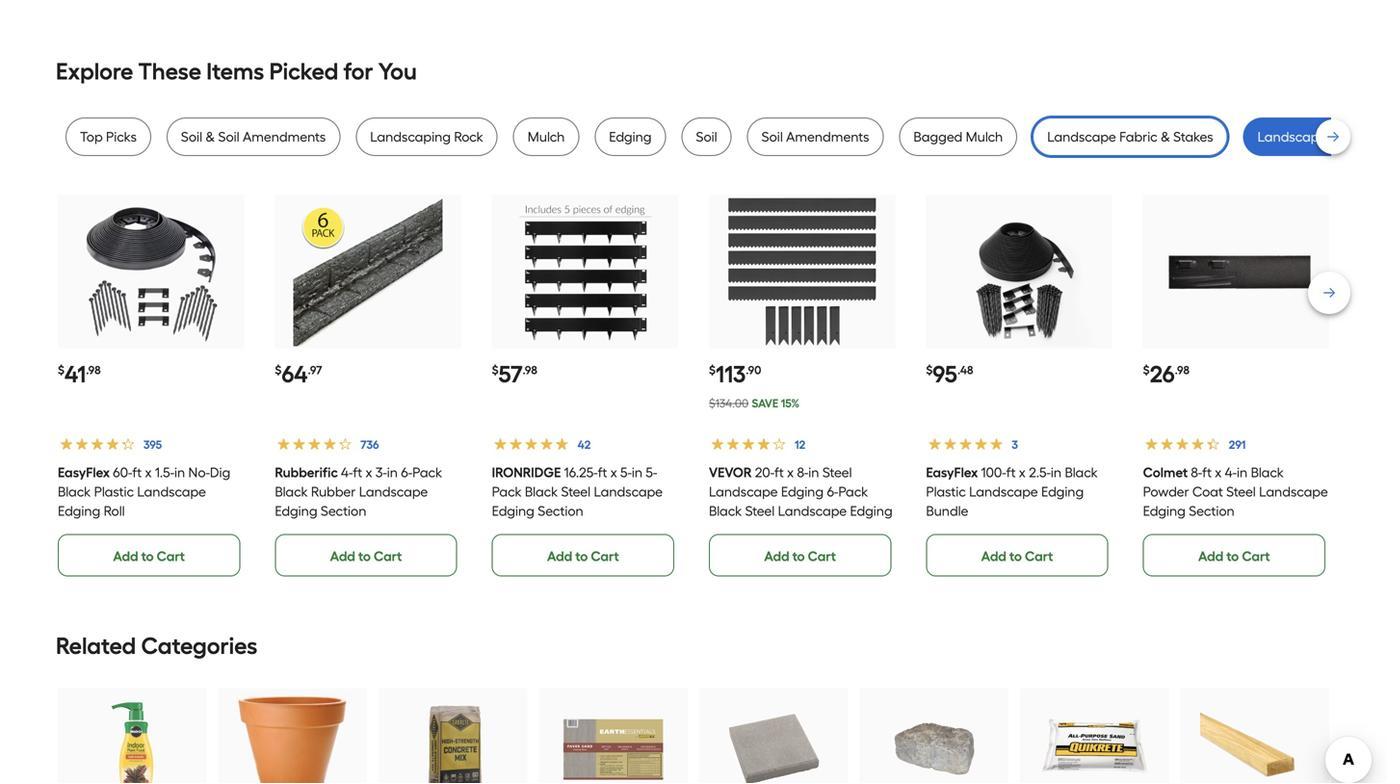 Task type: vqa. For each thing, say whether or not it's contained in the screenshot.
the bottommost Would
no



Task type: describe. For each thing, give the bounding box(es) containing it.
$ for 64
[[275, 363, 282, 377]]

black inside 8-ft x 4-in black powder coat steel landscape edging section
[[1251, 464, 1284, 480]]

6- inside 4-ft x 3-in 6-pack black rubber landscape edging section
[[401, 464, 412, 480]]

steel inside 8-ft x 4-in black powder coat steel landscape edging section
[[1226, 483, 1256, 500]]

fabric
[[1119, 129, 1158, 145]]

add to cart link for 57
[[492, 534, 674, 576]]

section for 64
[[321, 503, 366, 519]]

retaining wall block image
[[879, 694, 989, 783]]

100-
[[981, 464, 1006, 480]]

8-ft x 4-in black powder coat steel landscape edging section
[[1143, 464, 1328, 519]]

colmet
[[1143, 464, 1188, 480]]

57 list item
[[492, 195, 678, 576]]

easyflex for 95
[[926, 464, 978, 480]]

black inside 100-ft x 2.5-in black plastic landscape edging bundle
[[1065, 464, 1098, 480]]

cart for 95
[[1025, 548, 1053, 564]]

x for 57
[[610, 464, 617, 480]]

picks
[[106, 129, 137, 145]]

top
[[80, 129, 103, 145]]

colmet 8-ft x 4-in black powder coat steel landscape edging section image
[[1162, 197, 1311, 346]]

2.5-
[[1029, 464, 1051, 480]]

cart for 26
[[1242, 548, 1270, 564]]

x for 26
[[1215, 464, 1222, 480]]

plastic inside 100-ft x 2.5-in black plastic landscape edging bundle
[[926, 483, 966, 500]]

in inside 20-ft x 8-in steel landscape edging 6-pack black steel landscape edging section
[[808, 464, 819, 480]]

15%
[[781, 397, 800, 411]]

ft inside 20-ft x 8-in steel landscape edging 6-pack black steel landscape edging section
[[774, 464, 784, 480]]

easyflex 100-ft x 2.5-in black plastic landscape edging bundle image
[[945, 197, 1094, 346]]

rubber
[[311, 483, 356, 500]]

16.25-ft x 5-in 5- pack black steel landscape edging section
[[492, 464, 663, 519]]

$ 26 .98
[[1143, 360, 1190, 388]]

1 5- from the left
[[620, 464, 632, 480]]

related categories
[[56, 632, 257, 660]]

landscape inside 100-ft x 2.5-in black plastic landscape edging bundle
[[969, 483, 1038, 500]]

in for 26
[[1237, 464, 1248, 480]]

edging inside 4-ft x 3-in 6-pack black rubber landscape edging section
[[275, 503, 317, 519]]

60-ft x 1.5-in no-dig black plastic landscape edging roll
[[58, 464, 230, 519]]

pressure treated lumber image
[[1200, 694, 1310, 783]]

100-ft x 2.5-in black plastic landscape edging bundle
[[926, 464, 1098, 519]]

$ for 95
[[926, 363, 933, 377]]

pots & planters image
[[238, 694, 347, 783]]

ironridge 16.25-ft x 5-in 5-pack black steel landscape edging section image
[[511, 197, 659, 346]]

$ 95 .48
[[926, 360, 973, 388]]

black inside 20-ft x 8-in steel landscape edging 6-pack black steel landscape edging section
[[709, 503, 742, 519]]

4- inside 4-ft x 3-in 6-pack black rubber landscape edging section
[[341, 464, 353, 480]]

$134.00
[[709, 397, 749, 411]]

x for 95
[[1019, 464, 1026, 480]]

dig
[[210, 464, 230, 480]]

in for 95
[[1051, 464, 1062, 480]]

60-
[[113, 464, 132, 480]]

ironridge
[[492, 464, 561, 480]]

add to cart link for 41
[[58, 534, 240, 576]]

soil for soil amendments
[[762, 129, 783, 145]]

save
[[752, 397, 778, 411]]

$ for 113
[[709, 363, 716, 377]]

steel down 20-
[[745, 503, 775, 519]]

add for 41
[[113, 548, 138, 564]]

4-ft x 3-in 6-pack black rubber landscape edging section
[[275, 464, 442, 519]]

4- inside 8-ft x 4-in black powder coat steel landscape edging section
[[1225, 464, 1237, 480]]

x for 41
[[145, 464, 152, 480]]

to for 64
[[358, 548, 371, 564]]

to for 26
[[1226, 548, 1239, 564]]

edging inside 8-ft x 4-in black powder coat steel landscape edging section
[[1143, 503, 1186, 519]]

landscape fabric & stakes
[[1047, 129, 1213, 145]]

rubberific
[[275, 464, 338, 480]]

16.25-
[[564, 464, 598, 480]]

cart for 57
[[591, 548, 619, 564]]

2 mulch from the left
[[966, 129, 1003, 145]]

pack for 64
[[412, 464, 442, 480]]

bagged mulch
[[914, 129, 1003, 145]]

items
[[206, 57, 264, 85]]

add to cart for 57
[[547, 548, 619, 564]]

black inside 4-ft x 3-in 6-pack black rubber landscape edging section
[[275, 483, 308, 500]]

easyflex 60-ft x 1.5-in no-dig black plastic landscape edging roll image
[[76, 197, 225, 346]]

cart for 41
[[157, 548, 185, 564]]

add to cart link for 64
[[275, 534, 457, 576]]

concrete aggregates image
[[1040, 694, 1149, 783]]

95
[[933, 360, 957, 388]]

picked
[[269, 57, 338, 85]]

add for 64
[[330, 548, 355, 564]]

landscape inside 8-ft x 4-in black powder coat steel landscape edging section
[[1259, 483, 1328, 500]]

concrete, cement & stucco mixes image
[[398, 694, 508, 783]]

26
[[1150, 360, 1175, 388]]



Task type: locate. For each thing, give the bounding box(es) containing it.
add to cart link down 4-ft x 3-in 6-pack black rubber landscape edging section
[[275, 534, 457, 576]]

5 add from the left
[[981, 548, 1006, 564]]

$ inside $ 113 .90
[[709, 363, 716, 377]]

8- up the coat
[[1191, 464, 1202, 480]]

0 horizontal spatial plastic
[[94, 483, 134, 500]]

x inside 4-ft x 3-in 6-pack black rubber landscape edging section
[[366, 464, 372, 480]]

.98 inside $ 41 .98
[[86, 363, 101, 377]]

ft for 26
[[1202, 464, 1212, 480]]

explore
[[56, 57, 133, 85]]

0 horizontal spatial &
[[206, 129, 215, 145]]

.98 for 41
[[86, 363, 101, 377]]

plastic inside 60-ft x 1.5-in no-dig black plastic landscape edging roll
[[94, 483, 134, 500]]

5 cart from the left
[[1025, 548, 1053, 564]]

in
[[174, 464, 185, 480], [387, 464, 398, 480], [632, 464, 643, 480], [808, 464, 819, 480], [1051, 464, 1062, 480], [1237, 464, 1248, 480]]

6- inside 20-ft x 8-in steel landscape edging 6-pack black steel landscape edging section
[[827, 483, 838, 500]]

&
[[206, 129, 215, 145], [1161, 129, 1170, 145]]

add to cart down 16.25-ft x 5-in 5- pack black steel landscape edging section
[[547, 548, 619, 564]]

6 in from the left
[[1237, 464, 1248, 480]]

x
[[145, 464, 152, 480], [366, 464, 372, 480], [610, 464, 617, 480], [787, 464, 794, 480], [1019, 464, 1026, 480], [1215, 464, 1222, 480]]

0 horizontal spatial .98
[[86, 363, 101, 377]]

5 to from the left
[[1009, 548, 1022, 564]]

x inside 100-ft x 2.5-in black plastic landscape edging bundle
[[1019, 464, 1026, 480]]

$ for 41
[[58, 363, 65, 377]]

0 horizontal spatial 4-
[[341, 464, 353, 480]]

& right "fabric"
[[1161, 129, 1170, 145]]

2 .98 from the left
[[523, 363, 537, 377]]

4-
[[341, 464, 353, 480], [1225, 464, 1237, 480]]

1 vertical spatial 6-
[[827, 483, 838, 500]]

in inside 100-ft x 2.5-in black plastic landscape edging bundle
[[1051, 464, 1062, 480]]

5 add to cart link from the left
[[926, 534, 1108, 576]]

4 x from the left
[[787, 464, 794, 480]]

95 list item
[[926, 195, 1112, 576]]

section down rubber
[[321, 503, 366, 519]]

2 amendments from the left
[[786, 129, 869, 145]]

add to cart inside 95 list item
[[981, 548, 1053, 564]]

x inside 20-ft x 8-in steel landscape edging 6-pack black steel landscape edging section
[[787, 464, 794, 480]]

ft inside 16.25-ft x 5-in 5- pack black steel landscape edging section
[[598, 464, 607, 480]]

add to cart link inside the "113" list item
[[709, 534, 891, 576]]

4 in from the left
[[808, 464, 819, 480]]

$ for 26
[[1143, 363, 1150, 377]]

cart inside the "113" list item
[[808, 548, 836, 564]]

41
[[65, 360, 86, 388]]

4 ft from the left
[[774, 464, 784, 480]]

in right 100- on the right
[[1051, 464, 1062, 480]]

to inside the "113" list item
[[792, 548, 805, 564]]

add to cart down 20-ft x 8-in steel landscape edging 6-pack black steel landscape edging section
[[764, 548, 836, 564]]

2 add to cart from the left
[[330, 548, 402, 564]]

1 horizontal spatial 4-
[[1225, 464, 1237, 480]]

3 ft from the left
[[598, 464, 607, 480]]

for
[[343, 57, 373, 85]]

cart down 16.25-ft x 5-in 5- pack black steel landscape edging section
[[591, 548, 619, 564]]

& down "items" at top
[[206, 129, 215, 145]]

2 horizontal spatial .98
[[1175, 363, 1190, 377]]

20-
[[755, 464, 774, 480]]

in inside 16.25-ft x 5-in 5- pack black steel landscape edging section
[[632, 464, 643, 480]]

no-
[[188, 464, 210, 480]]

add to cart for 64
[[330, 548, 402, 564]]

3 .98 from the left
[[1175, 363, 1190, 377]]

1 4- from the left
[[341, 464, 353, 480]]

$ inside $ 64 .97
[[275, 363, 282, 377]]

x up the coat
[[1215, 464, 1222, 480]]

64 list item
[[275, 195, 461, 576]]

add down 16.25-ft x 5-in 5- pack black steel landscape edging section
[[547, 548, 572, 564]]

add to cart inside the "113" list item
[[764, 548, 836, 564]]

in right 16.25- in the left of the page
[[632, 464, 643, 480]]

in for 57
[[632, 464, 643, 480]]

edging inside 60-ft x 1.5-in no-dig black plastic landscape edging roll
[[58, 503, 100, 519]]

to for 95
[[1009, 548, 1022, 564]]

0 horizontal spatial 8-
[[797, 464, 808, 480]]

1 .98 from the left
[[86, 363, 101, 377]]

easyflex inside 95 list item
[[926, 464, 978, 480]]

related categories heading
[[56, 626, 1331, 665]]

related
[[56, 632, 136, 660]]

20-ft x 8-in steel landscape edging 6-pack black steel landscape edging section
[[709, 464, 893, 538]]

5 ft from the left
[[1006, 464, 1016, 480]]

cart for 64
[[374, 548, 402, 564]]

.48
[[957, 363, 973, 377]]

4 add to cart from the left
[[764, 548, 836, 564]]

ft left 1.5-
[[132, 464, 142, 480]]

.98 for 57
[[523, 363, 537, 377]]

in inside 8-ft x 4-in black powder coat steel landscape edging section
[[1237, 464, 1248, 480]]

ft up the coat
[[1202, 464, 1212, 480]]

0 horizontal spatial pack
[[412, 464, 442, 480]]

add to cart inside 26 list item
[[1198, 548, 1270, 564]]

1 horizontal spatial amendments
[[786, 129, 869, 145]]

pack inside 4-ft x 3-in 6-pack black rubber landscape edging section
[[412, 464, 442, 480]]

2 5- from the left
[[646, 464, 657, 480]]

x inside 8-ft x 4-in black powder coat steel landscape edging section
[[1215, 464, 1222, 480]]

cart down 4-ft x 3-in 6-pack black rubber landscape edging section
[[374, 548, 402, 564]]

5 in from the left
[[1051, 464, 1062, 480]]

1 horizontal spatial 5-
[[646, 464, 657, 480]]

3 soil from the left
[[696, 129, 717, 145]]

.98 inside "$ 26 .98"
[[1175, 363, 1190, 377]]

add to cart inside 57 list item
[[547, 548, 619, 564]]

cart
[[157, 548, 185, 564], [374, 548, 402, 564], [591, 548, 619, 564], [808, 548, 836, 564], [1025, 548, 1053, 564], [1242, 548, 1270, 564]]

2 plastic from the left
[[926, 483, 966, 500]]

0 horizontal spatial easyflex
[[58, 464, 110, 480]]

section inside 8-ft x 4-in black powder coat steel landscape edging section
[[1189, 503, 1235, 519]]

cart down 60-ft x 1.5-in no-dig black plastic landscape edging roll
[[157, 548, 185, 564]]

add to cart link
[[58, 534, 240, 576], [275, 534, 457, 576], [492, 534, 674, 576], [709, 534, 891, 576], [926, 534, 1108, 576], [1143, 534, 1325, 576]]

1 & from the left
[[206, 129, 215, 145]]

3 $ from the left
[[492, 363, 499, 377]]

6 $ from the left
[[1143, 363, 1150, 377]]

section inside 20-ft x 8-in steel landscape edging 6-pack black steel landscape edging section
[[709, 522, 755, 538]]

add
[[113, 548, 138, 564], [330, 548, 355, 564], [547, 548, 572, 564], [764, 548, 789, 564], [981, 548, 1006, 564], [1198, 548, 1224, 564]]

soil for soil & soil amendments
[[181, 129, 202, 145]]

steel
[[822, 464, 852, 480], [561, 483, 591, 500], [1226, 483, 1256, 500], [745, 503, 775, 519]]

add to cart for 41
[[113, 548, 185, 564]]

1 soil from the left
[[181, 129, 202, 145]]

6-
[[401, 464, 412, 480], [827, 483, 838, 500]]

3 add to cart from the left
[[547, 548, 619, 564]]

113 list item
[[709, 195, 895, 576]]

64
[[282, 360, 308, 388]]

1 horizontal spatial plastic
[[926, 483, 966, 500]]

pack inside 20-ft x 8-in steel landscape edging 6-pack black steel landscape edging section
[[838, 483, 868, 500]]

easyflex left the 60-
[[58, 464, 110, 480]]

powder
[[1143, 483, 1189, 500]]

2 4- from the left
[[1225, 464, 1237, 480]]

$ for 57
[[492, 363, 499, 377]]

to
[[141, 548, 154, 564], [358, 548, 371, 564], [575, 548, 588, 564], [792, 548, 805, 564], [1009, 548, 1022, 564], [1226, 548, 1239, 564]]

in for 64
[[387, 464, 398, 480]]

$ inside $ 41 .98
[[58, 363, 65, 377]]

6 cart from the left
[[1242, 548, 1270, 564]]

pack
[[412, 464, 442, 480], [492, 483, 522, 500], [838, 483, 868, 500]]

$
[[58, 363, 65, 377], [275, 363, 282, 377], [492, 363, 499, 377], [709, 363, 716, 377], [926, 363, 933, 377], [1143, 363, 1150, 377]]

ft for 64
[[353, 464, 362, 480]]

ft inside 8-ft x 4-in black powder coat steel landscape edging section
[[1202, 464, 1212, 480]]

2 cart from the left
[[374, 548, 402, 564]]

steel right the coat
[[1226, 483, 1256, 500]]

5-
[[620, 464, 632, 480], [646, 464, 657, 480]]

black inside 60-ft x 1.5-in no-dig black plastic landscape edging roll
[[58, 483, 91, 500]]

$ inside "$ 26 .98"
[[1143, 363, 1150, 377]]

add to cart down the roll
[[113, 548, 185, 564]]

6 to from the left
[[1226, 548, 1239, 564]]

add inside the "113" list item
[[764, 548, 789, 564]]

to inside 57 list item
[[575, 548, 588, 564]]

plastic up the roll
[[94, 483, 134, 500]]

4- right colmet
[[1225, 464, 1237, 480]]

soil for soil
[[696, 129, 717, 145]]

soil & soil amendments
[[181, 129, 326, 145]]

explore these items picked for you
[[56, 57, 417, 85]]

add to cart link down 20-
[[709, 534, 891, 576]]

x inside 60-ft x 1.5-in no-dig black plastic landscape edging roll
[[145, 464, 152, 480]]

add to cart link inside 64 list item
[[275, 534, 457, 576]]

.97
[[308, 363, 322, 377]]

to down 100-ft x 2.5-in black plastic landscape edging bundle
[[1009, 548, 1022, 564]]

6 ft from the left
[[1202, 464, 1212, 480]]

4 to from the left
[[792, 548, 805, 564]]

1 plastic from the left
[[94, 483, 134, 500]]

$ 41 .98
[[58, 360, 101, 388]]

5 add to cart from the left
[[981, 548, 1053, 564]]

plastic
[[94, 483, 134, 500], [926, 483, 966, 500]]

4 soil from the left
[[762, 129, 783, 145]]

pack for 57
[[492, 483, 522, 500]]

1 amendments from the left
[[243, 129, 326, 145]]

$ 57 .98
[[492, 360, 537, 388]]

to down 20-ft x 8-in steel landscape edging 6-pack black steel landscape edging section
[[792, 548, 805, 564]]

add down 100-ft x 2.5-in black plastic landscape edging bundle
[[981, 548, 1006, 564]]

x for 64
[[366, 464, 372, 480]]

in right colmet
[[1237, 464, 1248, 480]]

landscaping
[[370, 129, 451, 145]]

add to cart down 100-ft x 2.5-in black plastic landscape edging bundle
[[981, 548, 1053, 564]]

8- inside 8-ft x 4-in black powder coat steel landscape edging section
[[1191, 464, 1202, 480]]

2 add from the left
[[330, 548, 355, 564]]

add to cart
[[113, 548, 185, 564], [330, 548, 402, 564], [547, 548, 619, 564], [764, 548, 836, 564], [981, 548, 1053, 564], [1198, 548, 1270, 564]]

to down 60-ft x 1.5-in no-dig black plastic landscape edging roll
[[141, 548, 154, 564]]

cart inside 26 list item
[[1242, 548, 1270, 564]]

cart inside 64 list item
[[374, 548, 402, 564]]

easyflex up 'bundle'
[[926, 464, 978, 480]]

5 x from the left
[[1019, 464, 1026, 480]]

2 soil from the left
[[218, 129, 240, 145]]

8-
[[797, 464, 808, 480], [1191, 464, 1202, 480]]

to down 16.25-ft x 5-in 5- pack black steel landscape edging section
[[575, 548, 588, 564]]

add for 95
[[981, 548, 1006, 564]]

1 add to cart from the left
[[113, 548, 185, 564]]

section inside 16.25-ft x 5-in 5- pack black steel landscape edging section
[[538, 503, 583, 519]]

section down vevor on the right
[[709, 522, 755, 538]]

top picks
[[80, 129, 137, 145]]

in inside 4-ft x 3-in 6-pack black rubber landscape edging section
[[387, 464, 398, 480]]

8- inside 20-ft x 8-in steel landscape edging 6-pack black steel landscape edging section
[[797, 464, 808, 480]]

amendments
[[243, 129, 326, 145], [786, 129, 869, 145]]

add down the coat
[[1198, 548, 1224, 564]]

add to cart link for 26
[[1143, 534, 1325, 576]]

add down the roll
[[113, 548, 138, 564]]

3 add from the left
[[547, 548, 572, 564]]

1 mulch from the left
[[528, 129, 565, 145]]

add inside 64 list item
[[330, 548, 355, 564]]

$ inside $ 57 .98
[[492, 363, 499, 377]]

41 list item
[[58, 195, 244, 576]]

ft right vevor on the right
[[774, 464, 784, 480]]

1 horizontal spatial 6-
[[827, 483, 838, 500]]

.98
[[86, 363, 101, 377], [523, 363, 537, 377], [1175, 363, 1190, 377]]

2 & from the left
[[1161, 129, 1170, 145]]

add to cart down 4-ft x 3-in 6-pack black rubber landscape edging section
[[330, 548, 402, 564]]

add to cart link for 95
[[926, 534, 1108, 576]]

paver sand image
[[558, 694, 668, 783]]

1 8- from the left
[[797, 464, 808, 480]]

.90
[[746, 363, 761, 377]]

0 horizontal spatial mulch
[[528, 129, 565, 145]]

.98 inside $ 57 .98
[[523, 363, 537, 377]]

mulch right rock
[[528, 129, 565, 145]]

2 in from the left
[[387, 464, 398, 480]]

roll
[[104, 503, 125, 519]]

add to cart for 95
[[981, 548, 1053, 564]]

pavers & stepping stones image
[[719, 694, 829, 783]]

add to cart link down 8-ft x 4-in black powder coat steel landscape edging section
[[1143, 534, 1325, 576]]

ft right ironridge
[[598, 464, 607, 480]]

ft left 3-
[[353, 464, 362, 480]]

1 ft from the left
[[132, 464, 142, 480]]

plastic up 'bundle'
[[926, 483, 966, 500]]

x left 1.5-
[[145, 464, 152, 480]]

x left 3-
[[366, 464, 372, 480]]

3-
[[376, 464, 387, 480]]

add inside 26 list item
[[1198, 548, 1224, 564]]

plant food image
[[77, 694, 187, 783]]

add inside 95 list item
[[981, 548, 1006, 564]]

you
[[378, 57, 417, 85]]

cart down 100-ft x 2.5-in black plastic landscape edging bundle
[[1025, 548, 1053, 564]]

$ 113 .90
[[709, 360, 761, 388]]

1 horizontal spatial pack
[[492, 483, 522, 500]]

ft for 41
[[132, 464, 142, 480]]

categories
[[141, 632, 257, 660]]

vevor 20-ft x 8-in steel landscape edging 6-pack black steel landscape edging section image
[[728, 197, 877, 346]]

section for 57
[[538, 503, 583, 519]]

0 horizontal spatial 6-
[[401, 464, 412, 480]]

2 easyflex from the left
[[926, 464, 978, 480]]

rock
[[454, 129, 483, 145]]

to down 4-ft x 3-in 6-pack black rubber landscape edging section
[[358, 548, 371, 564]]

ft inside 4-ft x 3-in 6-pack black rubber landscape edging section
[[353, 464, 362, 480]]

6 add to cart from the left
[[1198, 548, 1270, 564]]

$134.00 save 15%
[[709, 397, 800, 411]]

1 in from the left
[[174, 464, 185, 480]]

6 add to cart link from the left
[[1143, 534, 1325, 576]]

add down 20-ft x 8-in steel landscape edging 6-pack black steel landscape edging section
[[764, 548, 789, 564]]

x right 20-
[[787, 464, 794, 480]]

3 add to cart link from the left
[[492, 534, 674, 576]]

ft inside 100-ft x 2.5-in black plastic landscape edging bundle
[[1006, 464, 1016, 480]]

1 to from the left
[[141, 548, 154, 564]]

2 horizontal spatial pack
[[838, 483, 868, 500]]

6 x from the left
[[1215, 464, 1222, 480]]

steel right 20-
[[822, 464, 852, 480]]

1 add from the left
[[113, 548, 138, 564]]

1.5-
[[155, 464, 174, 480]]

4 cart from the left
[[808, 548, 836, 564]]

1 cart from the left
[[157, 548, 185, 564]]

in right 20-
[[808, 464, 819, 480]]

bundle
[[926, 503, 968, 519]]

landscape inside 4-ft x 3-in 6-pack black rubber landscape edging section
[[359, 483, 428, 500]]

edging inside 100-ft x 2.5-in black plastic landscape edging bundle
[[1041, 483, 1084, 500]]

1 horizontal spatial &
[[1161, 129, 1170, 145]]

landscape edging
[[1258, 129, 1372, 145]]

coat
[[1192, 483, 1223, 500]]

ft inside 60-ft x 1.5-in no-dig black plastic landscape edging roll
[[132, 464, 142, 480]]

cart down 20-ft x 8-in steel landscape edging 6-pack black steel landscape edging section
[[808, 548, 836, 564]]

add inside "41" list item
[[113, 548, 138, 564]]

add to cart link down the roll
[[58, 534, 240, 576]]

vevor
[[709, 464, 752, 480]]

1 $ from the left
[[58, 363, 65, 377]]

add down rubber
[[330, 548, 355, 564]]

1 horizontal spatial .98
[[523, 363, 537, 377]]

rubberific 4-ft x 3-in 6-pack black rubber landscape edging section image
[[293, 197, 442, 346]]

add to cart link inside 26 list item
[[1143, 534, 1325, 576]]

ft for 95
[[1006, 464, 1016, 480]]

landscape inside 60-ft x 1.5-in no-dig black plastic landscape edging roll
[[137, 483, 206, 500]]

to for 57
[[575, 548, 588, 564]]

edging
[[609, 129, 652, 145], [1330, 129, 1372, 145], [781, 483, 824, 500], [1041, 483, 1084, 500], [58, 503, 100, 519], [275, 503, 317, 519], [492, 503, 534, 519], [850, 503, 893, 519], [1143, 503, 1186, 519]]

2 x from the left
[[366, 464, 372, 480]]

add to cart down 8-ft x 4-in black powder coat steel landscape edging section
[[1198, 548, 1270, 564]]

to inside 95 list item
[[1009, 548, 1022, 564]]

easyflex
[[58, 464, 110, 480], [926, 464, 978, 480]]

3 cart from the left
[[591, 548, 619, 564]]

soil
[[181, 129, 202, 145], [218, 129, 240, 145], [696, 129, 717, 145], [762, 129, 783, 145]]

black inside 16.25-ft x 5-in 5- pack black steel landscape edging section
[[525, 483, 558, 500]]

mulch right the bagged
[[966, 129, 1003, 145]]

4 add to cart link from the left
[[709, 534, 891, 576]]

in left no-
[[174, 464, 185, 480]]

section for 26
[[1189, 503, 1235, 519]]

$ 64 .97
[[275, 360, 322, 388]]

add to cart inside "41" list item
[[113, 548, 185, 564]]

landscape
[[1047, 129, 1116, 145], [1258, 129, 1327, 145], [137, 483, 206, 500], [359, 483, 428, 500], [594, 483, 663, 500], [709, 483, 778, 500], [969, 483, 1038, 500], [1259, 483, 1328, 500], [778, 503, 847, 519]]

edging inside 16.25-ft x 5-in 5- pack black steel landscape edging section
[[492, 503, 534, 519]]

0 horizontal spatial amendments
[[243, 129, 326, 145]]

to down 8-ft x 4-in black powder coat steel landscape edging section
[[1226, 548, 1239, 564]]

section down the coat
[[1189, 503, 1235, 519]]

cart inside 95 list item
[[1025, 548, 1053, 564]]

add to cart link down 100-ft x 2.5-in black plastic landscape edging bundle
[[926, 534, 1108, 576]]

to inside 26 list item
[[1226, 548, 1239, 564]]

mulch
[[528, 129, 565, 145], [966, 129, 1003, 145]]

2 add to cart link from the left
[[275, 534, 457, 576]]

4 $ from the left
[[709, 363, 716, 377]]

add for 57
[[547, 548, 572, 564]]

3 x from the left
[[610, 464, 617, 480]]

0 vertical spatial 6-
[[401, 464, 412, 480]]

2 to from the left
[[358, 548, 371, 564]]

add to cart inside 64 list item
[[330, 548, 402, 564]]

soil amendments
[[762, 129, 869, 145]]

1 horizontal spatial 8-
[[1191, 464, 1202, 480]]

black
[[1065, 464, 1098, 480], [1251, 464, 1284, 480], [58, 483, 91, 500], [275, 483, 308, 500], [525, 483, 558, 500], [709, 503, 742, 519]]

bagged
[[914, 129, 963, 145]]

x left 2.5-
[[1019, 464, 1026, 480]]

1 x from the left
[[145, 464, 152, 480]]

1 add to cart link from the left
[[58, 534, 240, 576]]

1 easyflex from the left
[[58, 464, 110, 480]]

landscape inside 16.25-ft x 5-in 5- pack black steel landscape edging section
[[594, 483, 663, 500]]

section inside 4-ft x 3-in 6-pack black rubber landscape edging section
[[321, 503, 366, 519]]

$ inside $ 95 .48
[[926, 363, 933, 377]]

5 $ from the left
[[926, 363, 933, 377]]

3 to from the left
[[575, 548, 588, 564]]

8- right 20-
[[797, 464, 808, 480]]

1 horizontal spatial easyflex
[[926, 464, 978, 480]]

1 horizontal spatial mulch
[[966, 129, 1003, 145]]

x inside 16.25-ft x 5-in 5- pack black steel landscape edging section
[[610, 464, 617, 480]]

to inside "41" list item
[[141, 548, 154, 564]]

x right 16.25- in the left of the page
[[610, 464, 617, 480]]

2 8- from the left
[[1191, 464, 1202, 480]]

add to cart for 26
[[1198, 548, 1270, 564]]

57
[[499, 360, 523, 388]]

these
[[138, 57, 201, 85]]

0 horizontal spatial 5-
[[620, 464, 632, 480]]

4- up rubber
[[341, 464, 353, 480]]

113
[[716, 360, 746, 388]]

in inside 60-ft x 1.5-in no-dig black plastic landscape edging roll
[[174, 464, 185, 480]]

2 ft from the left
[[353, 464, 362, 480]]

add to cart link inside 95 list item
[[926, 534, 1108, 576]]

add to cart link down 16.25-ft x 5-in 5- pack black steel landscape edging section
[[492, 534, 674, 576]]

steel down 16.25- in the left of the page
[[561, 483, 591, 500]]

cart inside 57 list item
[[591, 548, 619, 564]]

cart down 8-ft x 4-in black powder coat steel landscape edging section
[[1242, 548, 1270, 564]]

to inside 64 list item
[[358, 548, 371, 564]]

26 list item
[[1143, 195, 1329, 576]]

ft
[[132, 464, 142, 480], [353, 464, 362, 480], [598, 464, 607, 480], [774, 464, 784, 480], [1006, 464, 1016, 480], [1202, 464, 1212, 480]]

2 $ from the left
[[275, 363, 282, 377]]

in for 41
[[174, 464, 185, 480]]

add inside 57 list item
[[547, 548, 572, 564]]

in right rubberific
[[387, 464, 398, 480]]

easyflex inside "41" list item
[[58, 464, 110, 480]]

add for 26
[[1198, 548, 1224, 564]]

easyflex for 41
[[58, 464, 110, 480]]

landscaping rock
[[370, 129, 483, 145]]

section
[[321, 503, 366, 519], [538, 503, 583, 519], [1189, 503, 1235, 519], [709, 522, 755, 538]]

4 add from the left
[[764, 548, 789, 564]]

3 in from the left
[[632, 464, 643, 480]]

6 add from the left
[[1198, 548, 1224, 564]]

cart inside "41" list item
[[157, 548, 185, 564]]

add to cart link inside "41" list item
[[58, 534, 240, 576]]

add to cart link inside 57 list item
[[492, 534, 674, 576]]

to for 41
[[141, 548, 154, 564]]

.98 for 26
[[1175, 363, 1190, 377]]

ft left 2.5-
[[1006, 464, 1016, 480]]

stakes
[[1173, 129, 1213, 145]]

section down 16.25- in the left of the page
[[538, 503, 583, 519]]

ft for 57
[[598, 464, 607, 480]]

steel inside 16.25-ft x 5-in 5- pack black steel landscape edging section
[[561, 483, 591, 500]]

pack inside 16.25-ft x 5-in 5- pack black steel landscape edging section
[[492, 483, 522, 500]]



